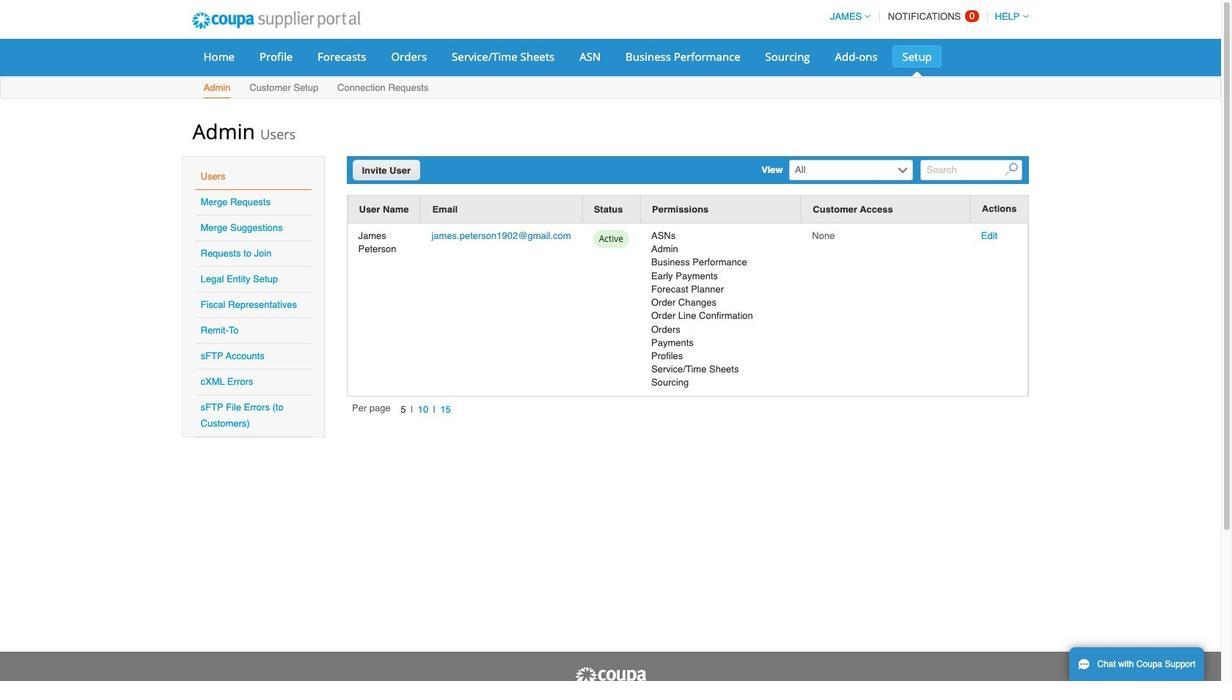 Task type: vqa. For each thing, say whether or not it's contained in the screenshot.
tenth Email from the bottom
no



Task type: locate. For each thing, give the bounding box(es) containing it.
permissions element
[[640, 196, 801, 224]]

1 horizontal spatial coupa supplier portal image
[[574, 667, 647, 681]]

0 vertical spatial coupa supplier portal image
[[182, 2, 371, 39]]

Search text field
[[920, 160, 1023, 180]]

1 vertical spatial navigation
[[352, 402, 456, 418]]

0 vertical spatial navigation
[[824, 2, 1029, 31]]

1 horizontal spatial navigation
[[824, 2, 1029, 31]]

0 horizontal spatial coupa supplier portal image
[[182, 2, 371, 39]]

coupa supplier portal image
[[182, 2, 371, 39], [574, 667, 647, 681]]

navigation
[[824, 2, 1029, 31], [352, 402, 456, 418]]

customer access element
[[801, 196, 970, 224]]

None text field
[[791, 161, 896, 180]]



Task type: describe. For each thing, give the bounding box(es) containing it.
search image
[[1005, 163, 1018, 176]]

email element
[[421, 196, 582, 224]]

0 horizontal spatial navigation
[[352, 402, 456, 418]]

1 vertical spatial coupa supplier portal image
[[574, 667, 647, 681]]

user name element
[[347, 196, 421, 224]]

status element
[[582, 196, 640, 224]]

actions element
[[970, 196, 1028, 224]]



